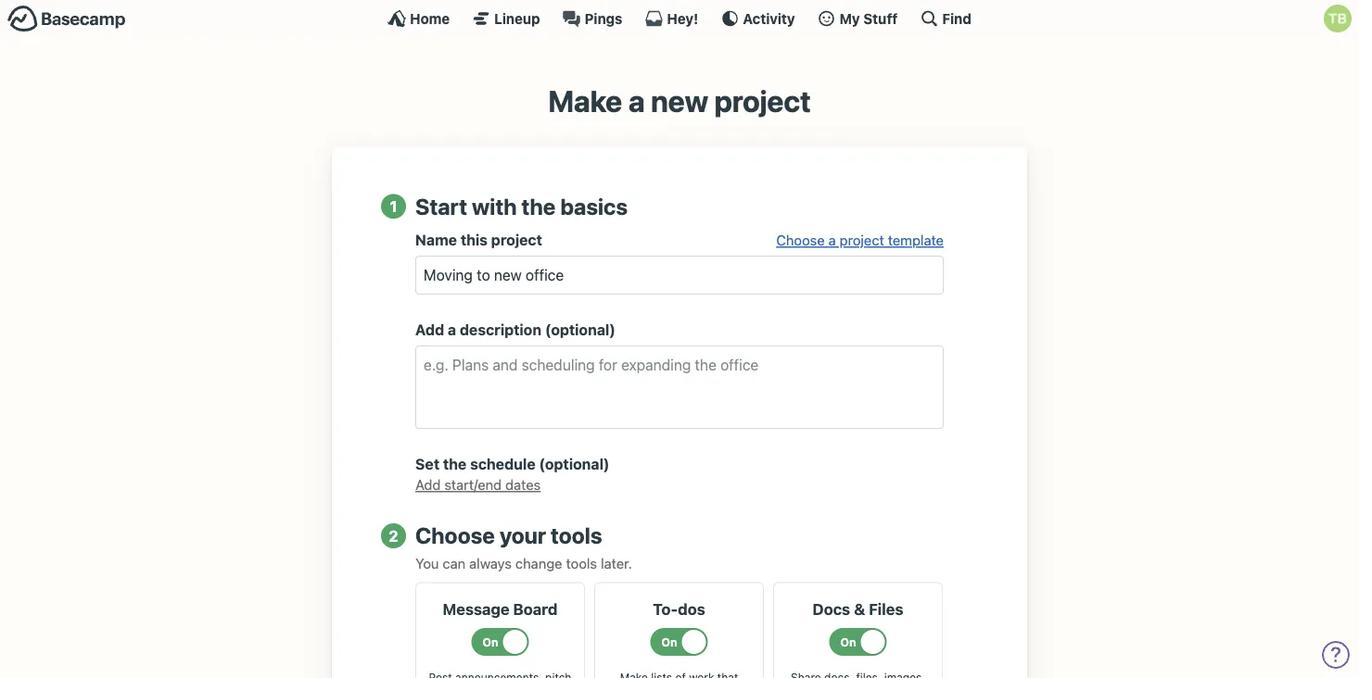Task type: vqa. For each thing, say whether or not it's contained in the screenshot.
(Optional) corresponding to Add a description (optional)
yes



Task type: locate. For each thing, give the bounding box(es) containing it.
change
[[516, 556, 563, 572]]

0 horizontal spatial a
[[448, 322, 456, 339]]

a
[[629, 83, 645, 119], [829, 233, 836, 249], [448, 322, 456, 339]]

a for description
[[448, 322, 456, 339]]

lineup
[[495, 10, 540, 26]]

2 horizontal spatial project
[[840, 233, 885, 249]]

1 vertical spatial a
[[829, 233, 836, 249]]

project for name this project
[[491, 232, 543, 249]]

description
[[460, 322, 542, 339]]

2
[[389, 527, 399, 545]]

(optional) for set the schedule (optional) add start/end dates
[[539, 456, 610, 474]]

project
[[715, 83, 811, 119], [491, 232, 543, 249], [840, 233, 885, 249]]

hey!
[[667, 10, 699, 26]]

1 horizontal spatial a
[[629, 83, 645, 119]]

message
[[443, 601, 510, 619]]

project left template
[[840, 233, 885, 249]]

&
[[854, 601, 866, 619]]

1 vertical spatial add
[[416, 477, 441, 494]]

you can always change tools later.
[[416, 556, 632, 572]]

start/end
[[445, 477, 502, 494]]

(optional) up the dates
[[539, 456, 610, 474]]

a left description
[[448, 322, 456, 339]]

add
[[416, 322, 444, 339], [416, 477, 441, 494]]

a left new
[[629, 83, 645, 119]]

0 horizontal spatial project
[[491, 232, 543, 249]]

project down start with the basics
[[491, 232, 543, 249]]

1 add from the top
[[416, 322, 444, 339]]

tools
[[551, 523, 602, 549], [566, 556, 597, 572]]

tools up change
[[551, 523, 602, 549]]

name this project
[[416, 232, 543, 249]]

home
[[410, 10, 450, 26]]

board
[[513, 601, 558, 619]]

2 vertical spatial a
[[448, 322, 456, 339]]

Name this project text field
[[416, 256, 944, 295]]

Add a description (optional) text field
[[416, 346, 944, 430]]

choose your tools
[[416, 523, 602, 549]]

a for new
[[629, 83, 645, 119]]

add left description
[[416, 322, 444, 339]]

my
[[840, 10, 860, 26]]

tim burton image
[[1325, 5, 1352, 32]]

0 vertical spatial a
[[629, 83, 645, 119]]

0 horizontal spatial choose
[[416, 523, 495, 549]]

add a description (optional)
[[416, 322, 616, 339]]

0 vertical spatial (optional)
[[545, 322, 616, 339]]

my stuff button
[[818, 9, 898, 28]]

docs
[[813, 601, 851, 619]]

tools left later.
[[566, 556, 597, 572]]

pings
[[585, 10, 623, 26]]

files
[[869, 601, 904, 619]]

the right with
[[522, 193, 556, 219]]

1 vertical spatial (optional)
[[539, 456, 610, 474]]

the right set
[[443, 456, 467, 474]]

choose for choose your tools
[[416, 523, 495, 549]]

make
[[549, 83, 623, 119]]

(optional) inside set the schedule (optional) add start/end dates
[[539, 456, 610, 474]]

always
[[470, 556, 512, 572]]

0 vertical spatial the
[[522, 193, 556, 219]]

your
[[500, 523, 546, 549]]

stuff
[[864, 10, 898, 26]]

this
[[461, 232, 488, 249]]

2 horizontal spatial a
[[829, 233, 836, 249]]

the
[[522, 193, 556, 219], [443, 456, 467, 474]]

start
[[416, 193, 467, 219]]

find button
[[920, 9, 972, 28]]

(optional) right description
[[545, 322, 616, 339]]

1 horizontal spatial choose
[[777, 233, 825, 249]]

0 horizontal spatial the
[[443, 456, 467, 474]]

a for project
[[829, 233, 836, 249]]

template
[[888, 233, 944, 249]]

add inside set the schedule (optional) add start/end dates
[[416, 477, 441, 494]]

1 vertical spatial the
[[443, 456, 467, 474]]

2 add from the top
[[416, 477, 441, 494]]

home link
[[388, 9, 450, 28]]

0 vertical spatial add
[[416, 322, 444, 339]]

1 vertical spatial choose
[[416, 523, 495, 549]]

add down set
[[416, 477, 441, 494]]

project down activity link
[[715, 83, 811, 119]]

to-
[[653, 601, 678, 619]]

0 vertical spatial choose
[[777, 233, 825, 249]]

a left template
[[829, 233, 836, 249]]

(optional)
[[545, 322, 616, 339], [539, 456, 610, 474]]

choose
[[777, 233, 825, 249], [416, 523, 495, 549]]



Task type: describe. For each thing, give the bounding box(es) containing it.
choose a project template
[[777, 233, 944, 249]]

project for choose a project template
[[840, 233, 885, 249]]

activity link
[[721, 9, 795, 28]]

start with the basics
[[416, 193, 628, 219]]

choose for choose a project template
[[777, 233, 825, 249]]

name
[[416, 232, 457, 249]]

set
[[416, 456, 440, 474]]

make a new project
[[549, 83, 811, 119]]

activity
[[743, 10, 795, 26]]

schedule
[[470, 456, 536, 474]]

1
[[390, 197, 398, 215]]

main element
[[0, 0, 1360, 36]]

pings button
[[563, 9, 623, 28]]

lineup link
[[472, 9, 540, 28]]

find
[[943, 10, 972, 26]]

basics
[[561, 193, 628, 219]]

new
[[651, 83, 709, 119]]

1 horizontal spatial project
[[715, 83, 811, 119]]

later.
[[601, 556, 632, 572]]

1 horizontal spatial the
[[522, 193, 556, 219]]

(optional) for add a description (optional)
[[545, 322, 616, 339]]

the inside set the schedule (optional) add start/end dates
[[443, 456, 467, 474]]

can
[[443, 556, 466, 572]]

hey! button
[[645, 9, 699, 28]]

message board
[[443, 601, 558, 619]]

you
[[416, 556, 439, 572]]

my stuff
[[840, 10, 898, 26]]

switch accounts image
[[7, 5, 126, 33]]

with
[[472, 193, 517, 219]]

1 vertical spatial tools
[[566, 556, 597, 572]]

set the schedule (optional) add start/end dates
[[416, 456, 610, 494]]

docs & files
[[813, 601, 904, 619]]

add start/end dates link
[[416, 477, 541, 494]]

dos
[[678, 601, 706, 619]]

choose a project template link
[[777, 233, 944, 249]]

0 vertical spatial tools
[[551, 523, 602, 549]]

dates
[[506, 477, 541, 494]]

to-dos
[[653, 601, 706, 619]]



